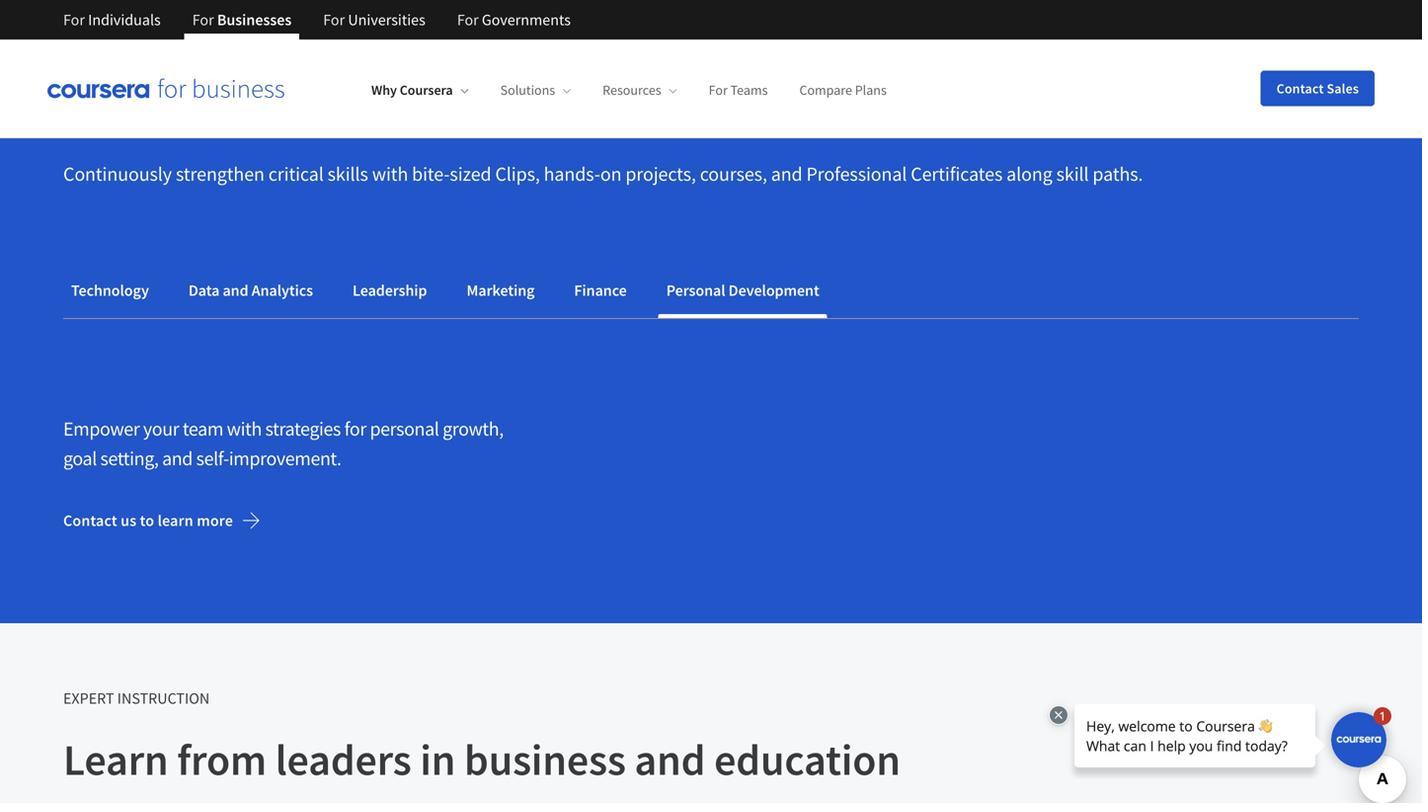 Task type: locate. For each thing, give the bounding box(es) containing it.
finance button
[[567, 267, 635, 314]]

for teams
[[709, 81, 768, 99]]

for
[[344, 416, 366, 441]]

analytics
[[252, 281, 313, 300]]

continuously strengthen critical skills with bite-sized clips, hands-on projects, courses, and professional certificates along skill paths.
[[63, 162, 1144, 186]]

us
[[121, 511, 137, 531]]

for left individuals
[[63, 10, 85, 30]]

with right team
[[227, 416, 262, 441]]

contact left 'sales'
[[1277, 80, 1325, 97]]

with left bite-
[[372, 162, 408, 186]]

plans
[[855, 81, 887, 99]]

leadership button
[[345, 267, 435, 314]]

0 vertical spatial skills
[[436, 83, 530, 138]]

business
[[464, 732, 626, 787]]

learn from leaders in business and education
[[63, 732, 901, 787]]

with
[[372, 162, 408, 186], [227, 416, 262, 441]]

bite-
[[412, 162, 450, 186]]

for left teams at right top
[[709, 81, 728, 99]]

for governments
[[457, 10, 571, 30]]

team
[[183, 416, 223, 441]]

courses,
[[700, 162, 768, 186]]

contact inside contact us to learn more link
[[63, 511, 117, 531]]

0 horizontal spatial skills
[[328, 162, 368, 186]]

why
[[371, 81, 397, 99]]

and inside the "empower your team with strategies for personal growth, goal setting, and self-improvement."
[[162, 446, 193, 471]]

contact inside contact sales button
[[1277, 80, 1325, 97]]

banner navigation
[[47, 0, 587, 40]]

and inside button
[[223, 281, 249, 300]]

resources
[[603, 81, 662, 99]]

more
[[197, 511, 233, 531]]

skills
[[436, 83, 530, 138], [328, 162, 368, 186]]

coursera
[[400, 81, 453, 99]]

for left universities
[[323, 10, 345, 30]]

skills for critical
[[328, 162, 368, 186]]

improvement.
[[229, 446, 341, 471]]

for universities
[[323, 10, 426, 30]]

skills right critical
[[328, 162, 368, 186]]

for left governments
[[457, 10, 479, 30]]

data and analytics
[[189, 281, 313, 300]]

1 vertical spatial with
[[227, 416, 262, 441]]

with inside the "empower your team with strategies for personal growth, goal setting, and self-improvement."
[[227, 416, 262, 441]]

skills up sized
[[436, 83, 530, 138]]

learn
[[63, 732, 169, 787]]

in-
[[224, 83, 273, 138]]

your
[[143, 416, 179, 441]]

contact us to learn more
[[63, 511, 233, 531]]

solutions link
[[501, 81, 571, 99]]

strategies
[[265, 416, 341, 441]]

contact sales
[[1277, 80, 1360, 97]]

1 vertical spatial skills
[[328, 162, 368, 186]]

and
[[771, 162, 803, 186], [223, 281, 249, 300], [162, 446, 193, 471], [635, 732, 706, 787]]

contact left us
[[63, 511, 117, 531]]

for individuals
[[63, 10, 161, 30]]

1 horizontal spatial skills
[[436, 83, 530, 138]]

1 vertical spatial contact
[[63, 511, 117, 531]]

contact
[[1277, 80, 1325, 97], [63, 511, 117, 531]]

contact for contact sales
[[1277, 80, 1325, 97]]

expert instruction
[[63, 689, 210, 708]]

0 horizontal spatial contact
[[63, 511, 117, 531]]

sales
[[1327, 80, 1360, 97]]

1 horizontal spatial contact
[[1277, 80, 1325, 97]]

empower your team with strategies for personal growth, goal setting, and self-improvement.
[[63, 416, 504, 471]]

resources link
[[603, 81, 677, 99]]

for left the businesses
[[192, 10, 214, 30]]

along
[[1007, 162, 1053, 186]]

professional
[[807, 162, 907, 186]]

teams
[[731, 81, 768, 99]]

strengthen
[[176, 162, 265, 186]]

skills for demand
[[436, 83, 530, 138]]

learn
[[158, 511, 193, 531]]

from
[[177, 732, 267, 787]]

0 horizontal spatial with
[[227, 416, 262, 441]]

projects,
[[626, 162, 696, 186]]

for
[[63, 10, 85, 30], [192, 10, 214, 30], [323, 10, 345, 30], [457, 10, 479, 30], [709, 81, 728, 99]]

0 vertical spatial with
[[372, 162, 408, 186]]

leadership
[[353, 281, 427, 300]]

personal development button
[[659, 267, 828, 314]]

0 vertical spatial contact
[[1277, 80, 1325, 97]]

technology
[[71, 281, 149, 300]]

instruction
[[117, 689, 210, 708]]



Task type: describe. For each thing, give the bounding box(es) containing it.
personal
[[370, 416, 439, 441]]

in
[[420, 732, 456, 787]]

data
[[189, 281, 220, 300]]

marketing button
[[459, 267, 543, 314]]

certificates
[[911, 162, 1003, 186]]

setting,
[[100, 446, 159, 471]]

for for universities
[[323, 10, 345, 30]]

for for individuals
[[63, 10, 85, 30]]

technology button
[[63, 267, 157, 314]]

businesses
[[217, 10, 292, 30]]

for for businesses
[[192, 10, 214, 30]]

development
[[729, 281, 820, 300]]

goal
[[63, 446, 97, 471]]

paths.
[[1093, 162, 1144, 186]]

1 horizontal spatial with
[[372, 162, 408, 186]]

leaders
[[275, 732, 412, 787]]

individuals
[[88, 10, 161, 30]]

self-
[[196, 446, 229, 471]]

contact us to learn more link
[[63, 497, 277, 544]]

develop
[[63, 83, 215, 138]]

marketing
[[467, 281, 535, 300]]

expert
[[63, 689, 114, 708]]

on
[[601, 162, 622, 186]]

finance
[[574, 281, 627, 300]]

compare plans link
[[800, 81, 887, 99]]

critical
[[268, 162, 324, 186]]

contact sales button
[[1261, 71, 1375, 106]]

for teams link
[[709, 81, 768, 99]]

contact for contact us to learn more
[[63, 511, 117, 531]]

demand
[[273, 83, 427, 138]]

empower
[[63, 416, 140, 441]]

sized
[[450, 162, 492, 186]]

why coursera
[[371, 81, 453, 99]]

for for governments
[[457, 10, 479, 30]]

why coursera link
[[371, 81, 469, 99]]

clips,
[[495, 162, 540, 186]]

growth,
[[443, 416, 504, 441]]

compare
[[800, 81, 853, 99]]

personal development
[[667, 281, 820, 300]]

continuously
[[63, 162, 172, 186]]

governments
[[482, 10, 571, 30]]

for businesses
[[192, 10, 292, 30]]

universities
[[348, 10, 426, 30]]

data and analytics button
[[181, 267, 321, 314]]

content tabs tab list
[[63, 267, 1360, 318]]

develop in-demand skills
[[63, 83, 530, 138]]

to
[[140, 511, 154, 531]]

skill
[[1057, 162, 1089, 186]]

compare plans
[[800, 81, 887, 99]]

personal
[[667, 281, 726, 300]]

education
[[714, 732, 901, 787]]

coursera for business image
[[47, 78, 285, 98]]

hands-
[[544, 162, 601, 186]]

solutions
[[501, 81, 555, 99]]



Task type: vqa. For each thing, say whether or not it's contained in the screenshot.
the 'critical'
yes



